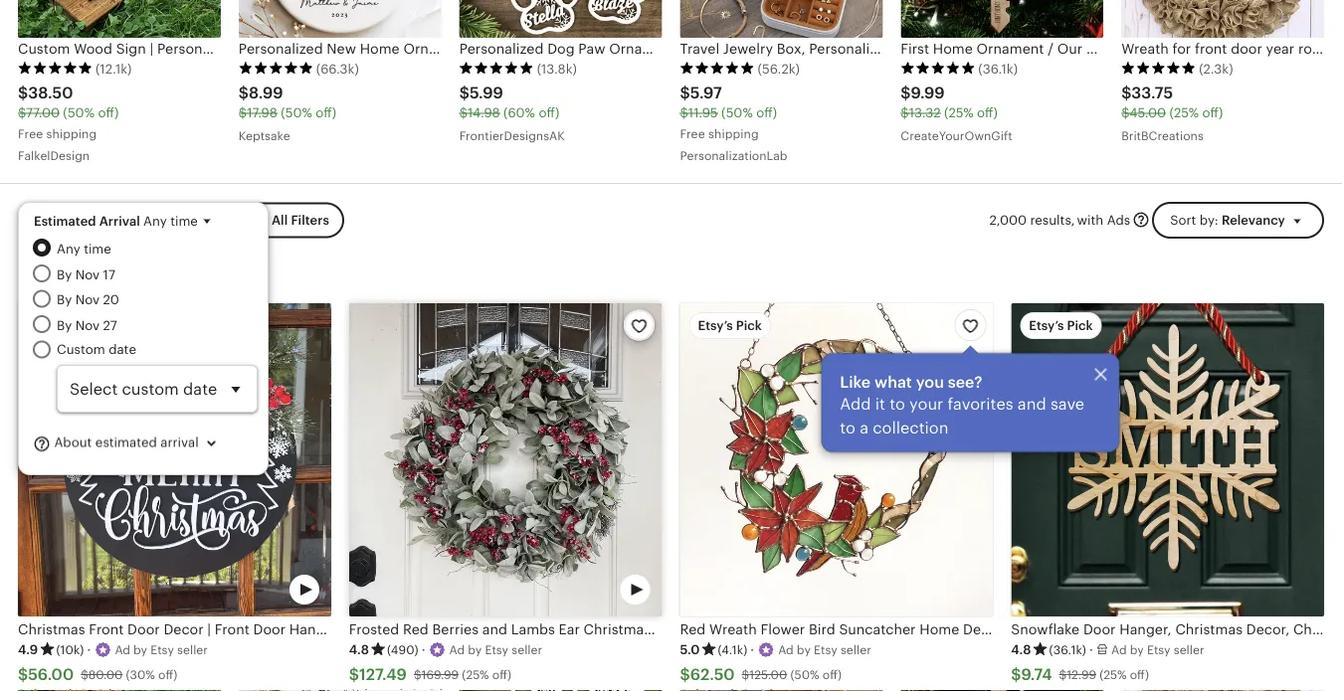 Task type: vqa. For each thing, say whether or not it's contained in the screenshot.


Task type: locate. For each thing, give the bounding box(es) containing it.
8.99
[[249, 84, 283, 102]]

off) inside $ 5.99 $ 14.98 (60% off) frontierdesignsak
[[539, 106, 560, 121]]

77.00
[[26, 106, 60, 121]]

off) inside $ 5.97 $ 11.95 (50% off) free shipping personalizationlab
[[757, 106, 777, 121]]

all
[[272, 213, 288, 228]]

5 out of 5 stars image up 5.99
[[459, 61, 534, 75]]

1 vertical spatial nov
[[75, 292, 100, 307]]

0 horizontal spatial product video element
[[18, 304, 331, 617]]

(30%
[[126, 668, 155, 682]]

estimated
[[95, 436, 157, 451]]

|
[[207, 622, 211, 638], [342, 622, 346, 638], [480, 622, 484, 638]]

2 christmas from the left
[[488, 622, 555, 638]]

(50% down the 38.50 at the top left of page
[[63, 106, 95, 121]]

off) inside $ 8.99 $ 17.98 (50% off) keptsake
[[316, 106, 336, 121]]

a up $ 9.74 $ 12.99 (25% off)
[[1112, 643, 1120, 657]]

3 etsy from the left
[[814, 643, 838, 657]]

·
[[87, 643, 91, 658], [422, 643, 426, 658], [751, 643, 755, 658], [1090, 643, 1094, 658]]

1 nov from the top
[[75, 267, 100, 282]]

1 etsy's from the left
[[698, 319, 733, 334]]

hanger left wood
[[289, 622, 338, 638]]

1 vertical spatial by
[[57, 292, 72, 307]]

by for 56.00
[[133, 643, 147, 657]]

door left decor
[[128, 622, 160, 638]]

date
[[109, 342, 136, 357]]

2 | from the left
[[342, 622, 346, 638]]

4.8 down wood
[[349, 643, 369, 658]]

off) inside $ 62.50 $ 125.00 (50% off)
[[823, 668, 842, 682]]

(50% for 8.99
[[281, 106, 312, 121]]

(25% up britbcreations
[[1170, 106, 1199, 121]]

off) down (2.3k)
[[1203, 106, 1223, 121]]

0 horizontal spatial any
[[57, 242, 80, 256]]

shipping inside $ 5.97 $ 11.95 (50% off) free shipping personalizationlab
[[709, 127, 759, 141]]

(60%
[[504, 106, 535, 121]]

$ up 17.98
[[239, 84, 249, 102]]

like
[[840, 373, 871, 391]]

1 shipping from the left
[[46, 127, 97, 141]]

(50% inside $ 62.50 $ 125.00 (50% off)
[[791, 668, 820, 682]]

a for 56.00
[[115, 643, 123, 657]]

shipping
[[46, 127, 97, 141], [709, 127, 759, 141]]

a for 9.74
[[1112, 643, 1120, 657]]

$ down the (490)
[[414, 668, 422, 682]]

2 pick from the left
[[1067, 319, 1093, 334]]

(25% up createyourowngift
[[944, 106, 974, 121]]

by up $ 9.74 $ 12.99 (25% off)
[[1130, 643, 1144, 657]]

shipping inside $ 38.50 $ 77.00 (50% off) free shipping falkeldesign
[[46, 127, 97, 141]]

frosted red berries and lambs ear christmas holiday wreath for front door, rustic farmhouse wall decor, christmas gift for home, with ribbon image
[[349, 304, 662, 617]]

off) inside $ 33.75 $ 45.00 (25% off) britbcreations
[[1203, 106, 1223, 121]]

3 5 out of 5 stars image from the left
[[459, 61, 534, 75]]

2 4.8 from the left
[[1011, 643, 1032, 658]]

off) inside $ 56.00 $ 80.00 (30% off)
[[158, 668, 177, 682]]

to down add
[[840, 419, 856, 437]]

off)
[[98, 106, 119, 121], [316, 106, 336, 121], [539, 106, 560, 121], [757, 106, 777, 121], [977, 106, 998, 121], [1203, 106, 1223, 121], [158, 668, 177, 682], [492, 668, 512, 682], [823, 668, 842, 682], [1130, 668, 1149, 682]]

any
[[143, 213, 167, 228], [57, 242, 80, 256]]

a d by etsy seller up 169.99
[[449, 643, 543, 657]]

2 a d by etsy seller from the left
[[449, 643, 543, 657]]

wood
[[349, 622, 388, 638]]

3 a d by etsy seller from the left
[[778, 643, 872, 657]]

off) right 169.99
[[492, 668, 512, 682]]

off) up createyourowngift
[[977, 106, 998, 121]]

$ 33.75 $ 45.00 (25% off) britbcreations
[[1122, 84, 1223, 142]]

1 horizontal spatial 4.8
[[1011, 643, 1032, 658]]

etsy up $ 127.49 $ 169.99 (25% off)
[[485, 643, 509, 657]]

off) inside $ 9.74 $ 12.99 (25% off)
[[1130, 668, 1149, 682]]

d
[[123, 643, 130, 657], [457, 643, 465, 657], [786, 643, 794, 657], [1119, 643, 1127, 657]]

(50% inside $ 38.50 $ 77.00 (50% off) free shipping falkeldesign
[[63, 106, 95, 121]]

1 horizontal spatial |
[[342, 622, 346, 638]]

etsy's pick
[[698, 319, 762, 334], [1029, 319, 1093, 334]]

0 horizontal spatial 4.8
[[349, 643, 369, 658]]

· right the (490)
[[422, 643, 426, 658]]

4 etsy from the left
[[1147, 643, 1171, 657]]

etsy for 56.00
[[151, 643, 174, 657]]

1 horizontal spatial etsy's pick
[[1029, 319, 1093, 334]]

etsy down decor
[[151, 643, 174, 657]]

12.99
[[1067, 668, 1097, 682]]

1 horizontal spatial pick
[[1067, 319, 1093, 334]]

2 nov from the top
[[75, 292, 100, 307]]

a for 62.50
[[778, 643, 787, 657]]

time up the any time link
[[170, 213, 198, 228]]

(13.8k)
[[537, 61, 577, 76]]

by up $ 127.49 $ 169.99 (25% off)
[[468, 643, 482, 657]]

(36.1k) down the "first home ornament / our first christmas / new home gift / housewarming gift / christmas ornament / first home gift / wood key ornament" "image"
[[979, 61, 1018, 76]]

a d by etsy seller up 125.00
[[778, 643, 872, 657]]

front up 80.00
[[89, 622, 124, 638]]

snowflake door hanger, christmas decor, christmas decorations, holiday decor, farmhouse christmas, rustic christmas, holiday door hanger image
[[1011, 304, 1325, 617]]

nov left 27
[[75, 318, 100, 333]]

off) for 56.00
[[158, 668, 177, 682]]

$ 5.97 $ 11.95 (50% off) free shipping personalizationlab
[[680, 84, 788, 163]]

5.99
[[470, 84, 503, 102]]

off) inside $ 127.49 $ 169.99 (25% off)
[[492, 668, 512, 682]]

1 seller from the left
[[177, 643, 208, 657]]

38.50
[[28, 84, 73, 102]]

tooltip
[[821, 349, 1120, 453]]

results,
[[1030, 212, 1075, 227]]

nov for 17
[[75, 267, 100, 282]]

etsy's for 62.50
[[698, 319, 733, 334]]

door right decor
[[253, 622, 286, 638]]

1 horizontal spatial front
[[215, 622, 250, 638]]

d for 56.00
[[123, 643, 130, 657]]

0 horizontal spatial time
[[84, 242, 111, 256]]

2 etsy from the left
[[485, 643, 509, 657]]

1 by from the top
[[57, 267, 72, 282]]

1 d from the left
[[123, 643, 130, 657]]

2 vertical spatial nov
[[75, 318, 100, 333]]

$ 5.99 $ 14.98 (60% off) frontierdesignsak
[[459, 84, 565, 142]]

0 horizontal spatial free
[[18, 127, 43, 141]]

a up 125.00
[[778, 643, 787, 657]]

2,000
[[990, 212, 1027, 227]]

all filters
[[272, 213, 329, 228]]

(25% inside $ 127.49 $ 169.99 (25% off)
[[462, 668, 489, 682]]

5 out of 5 stars image up the 5.97
[[680, 61, 755, 75]]

a d by etsy seller up $ 9.74 $ 12.99 (25% off)
[[1112, 643, 1205, 657]]

1 horizontal spatial hanger
[[428, 622, 477, 638]]

off) right 125.00
[[823, 668, 842, 682]]

1 product video element from the left
[[18, 304, 331, 617]]

2 horizontal spatial |
[[480, 622, 484, 638]]

off) right '(60%'
[[539, 106, 560, 121]]

$ up 77.00
[[18, 84, 28, 102]]

a d by etsy seller for 56.00
[[115, 643, 208, 657]]

a
[[860, 419, 869, 437], [115, 643, 123, 657], [449, 643, 458, 657], [778, 643, 787, 657], [1112, 643, 1120, 657]]

any down 'estimated' at the top
[[57, 242, 80, 256]]

(12.1k)
[[96, 61, 132, 76]]

· up the 12.99
[[1090, 643, 1094, 658]]

off) inside $ 38.50 $ 77.00 (50% off) free shipping falkeldesign
[[98, 106, 119, 121]]

select an estimated delivery date option group
[[33, 239, 258, 413]]

nov left 20 on the top left of the page
[[75, 292, 100, 307]]

1 vertical spatial time
[[84, 242, 111, 256]]

1 horizontal spatial free
[[680, 127, 705, 141]]

5 out of 5 stars image for 33.75
[[1122, 61, 1196, 75]]

free inside $ 38.50 $ 77.00 (50% off) free shipping falkeldesign
[[18, 127, 43, 141]]

(50% inside $ 5.97 $ 11.95 (50% off) free shipping personalizationlab
[[722, 106, 753, 121]]

0 horizontal spatial to
[[840, 419, 856, 437]]

free
[[18, 127, 43, 141], [680, 127, 705, 141]]

$ up keptsake
[[239, 106, 247, 121]]

etsy
[[151, 643, 174, 657], [485, 643, 509, 657], [814, 643, 838, 657], [1147, 643, 1171, 657]]

3 nov from the top
[[75, 318, 100, 333]]

(25% inside "$ 9.99 $ 13.32 (25% off) createyourowngift"
[[944, 106, 974, 121]]

1 vertical spatial (36.1k)
[[1049, 643, 1087, 657]]

3 d from the left
[[786, 643, 794, 657]]

5 out of 5 stars image up the 38.50 at the top left of page
[[18, 61, 93, 75]]

3 seller from the left
[[841, 643, 872, 657]]

5 5 out of 5 stars image from the left
[[901, 61, 976, 75]]

$ 38.50 $ 77.00 (50% off) free shipping falkeldesign
[[18, 84, 119, 163]]

(10k)
[[56, 643, 84, 657]]

6 5 out of 5 stars image from the left
[[1122, 61, 1196, 75]]

3 | from the left
[[480, 622, 484, 638]]

3 by from the left
[[797, 643, 811, 657]]

it
[[876, 395, 886, 413]]

(50% right 125.00
[[791, 668, 820, 682]]

1 free from the left
[[18, 127, 43, 141]]

2 5 out of 5 stars image from the left
[[239, 61, 313, 75]]

1 5 out of 5 stars image from the left
[[18, 61, 93, 75]]

shipping up falkeldesign
[[46, 127, 97, 141]]

(50% for 62.50
[[791, 668, 820, 682]]

a down add
[[860, 419, 869, 437]]

· for 9.74
[[1090, 643, 1094, 658]]

d up (30%
[[123, 643, 130, 657]]

shipping for 5.97
[[709, 127, 759, 141]]

any time link
[[57, 239, 258, 259]]

4.9
[[18, 643, 38, 658]]

(50% right 11.95
[[722, 106, 753, 121]]

off) down (56.2k)
[[757, 106, 777, 121]]

$ down (10k)
[[81, 668, 88, 682]]

4 5 out of 5 stars image from the left
[[680, 61, 755, 75]]

0 horizontal spatial door
[[128, 622, 160, 638]]

first home ornament / our first christmas / new home gift / housewarming gift / christmas ornament / first home gift / wood key ornament image
[[901, 0, 1104, 38]]

save
[[1051, 395, 1085, 413]]

(25% inside $ 33.75 $ 45.00 (25% off) britbcreations
[[1170, 106, 1199, 121]]

1 horizontal spatial any
[[143, 213, 167, 228]]

hanger
[[289, 622, 338, 638], [428, 622, 477, 638]]

by up bestseller
[[57, 292, 72, 307]]

d up $ 9.74 $ 12.99 (25% off)
[[1119, 643, 1127, 657]]

(25% right the 12.99
[[1100, 668, 1127, 682]]

5 out of 5 stars image up 33.75
[[1122, 61, 1196, 75]]

2 shipping from the left
[[709, 127, 759, 141]]

christmas up (10k)
[[18, 622, 85, 638]]

(25%
[[944, 106, 974, 121], [1170, 106, 1199, 121], [462, 668, 489, 682], [1100, 668, 1127, 682]]

etsy up $ 9.74 $ 12.99 (25% off)
[[1147, 643, 1171, 657]]

1 by from the left
[[133, 643, 147, 657]]

a up 80.00
[[115, 643, 123, 657]]

by for 62.50
[[797, 643, 811, 657]]

4 d from the left
[[1119, 643, 1127, 657]]

etsy up $ 62.50 $ 125.00 (50% off)
[[814, 643, 838, 657]]

$ down wood
[[349, 666, 359, 684]]

seller for 62.50
[[841, 643, 872, 657]]

off) down (66.3k)
[[316, 106, 336, 121]]

5 out of 5 stars image
[[18, 61, 93, 75], [239, 61, 313, 75], [459, 61, 534, 75], [680, 61, 755, 75], [901, 61, 976, 75], [1122, 61, 1196, 75]]

$ up 11.95
[[680, 84, 690, 102]]

off) inside "$ 9.99 $ 13.32 (25% off) createyourowngift"
[[977, 106, 998, 121]]

time inside select an estimated delivery date option group
[[84, 242, 111, 256]]

2 · from the left
[[422, 643, 426, 658]]

estimated
[[34, 213, 96, 228]]

(25% inside $ 9.74 $ 12.99 (25% off)
[[1100, 668, 1127, 682]]

5 out of 5 stars image up 8.99
[[239, 61, 313, 75]]

$ inside $ 127.49 $ 169.99 (25% off)
[[414, 668, 422, 682]]

2 free from the left
[[680, 127, 705, 141]]

etsy for 62.50
[[814, 643, 838, 657]]

(50%
[[63, 106, 95, 121], [281, 106, 312, 121], [722, 106, 753, 121], [791, 668, 820, 682]]

0 vertical spatial (36.1k)
[[979, 61, 1018, 76]]

2 d from the left
[[457, 643, 465, 657]]

0 horizontal spatial front
[[89, 622, 124, 638]]

4 · from the left
[[1090, 643, 1094, 658]]

| up $ 127.49 $ 169.99 (25% off)
[[480, 622, 484, 638]]

0 horizontal spatial etsy's
[[698, 319, 733, 334]]

4 seller from the left
[[1174, 643, 1205, 657]]

filters
[[291, 213, 329, 228]]

a d by etsy seller down decor
[[115, 643, 208, 657]]

etsy's pick for 62.50
[[698, 319, 762, 334]]

1 horizontal spatial product video element
[[349, 304, 662, 617]]

4.8 up 9.74
[[1011, 643, 1032, 658]]

1 horizontal spatial etsy's
[[1029, 319, 1064, 334]]

nov for 27
[[75, 318, 100, 333]]

| left wood
[[342, 622, 346, 638]]

product video element for 127.49
[[349, 304, 662, 617]]

125.00
[[750, 668, 787, 682]]

off) for 127.49
[[492, 668, 512, 682]]

a inside like what you see? add it to your favorites and save to a collection
[[860, 419, 869, 437]]

1 etsy from the left
[[151, 643, 174, 657]]

product video element
[[18, 304, 331, 617], [349, 304, 662, 617]]

(490)
[[387, 643, 419, 657]]

etsy for 9.74
[[1147, 643, 1171, 657]]

(4.1k)
[[718, 643, 748, 657]]

time up "by nov 17"
[[84, 242, 111, 256]]

front
[[89, 622, 124, 638], [215, 622, 250, 638]]

off) right (30%
[[158, 668, 177, 682]]

1 | from the left
[[207, 622, 211, 638]]

$ right 9.74
[[1059, 668, 1067, 682]]

by up (30%
[[133, 643, 147, 657]]

1 a d by etsy seller from the left
[[115, 643, 208, 657]]

a up 169.99
[[449, 643, 458, 657]]

$ up 13.32
[[901, 84, 911, 102]]

seller for 56.00
[[177, 643, 208, 657]]

(50% right 17.98
[[281, 106, 312, 121]]

etsy for 127.49
[[485, 643, 509, 657]]

any up the any time link
[[143, 213, 167, 228]]

by for by nov 27
[[57, 318, 72, 333]]

2 horizontal spatial door
[[392, 622, 424, 638]]

| right decor
[[207, 622, 211, 638]]

off) down (12.1k)
[[98, 106, 119, 121]]

$ down (4.1k)
[[742, 668, 750, 682]]

· right (4.1k)
[[751, 643, 755, 658]]

nov
[[75, 267, 100, 282], [75, 292, 100, 307], [75, 318, 100, 333]]

$ up falkeldesign
[[18, 106, 26, 121]]

1 · from the left
[[87, 643, 91, 658]]

0 horizontal spatial (36.1k)
[[979, 61, 1018, 76]]

d for 62.50
[[786, 643, 794, 657]]

4 by from the left
[[1130, 643, 1144, 657]]

· right (10k)
[[87, 643, 91, 658]]

d for 9.74
[[1119, 643, 1127, 657]]

0 horizontal spatial |
[[207, 622, 211, 638]]

1 front from the left
[[89, 622, 124, 638]]

free down 11.95
[[680, 127, 705, 141]]

1 horizontal spatial door
[[253, 622, 286, 638]]

1 etsy's pick from the left
[[698, 319, 762, 334]]

1 horizontal spatial shipping
[[709, 127, 759, 141]]

80.00
[[88, 668, 123, 682]]

bestseller
[[36, 319, 97, 334]]

0 vertical spatial nov
[[75, 267, 100, 282]]

1 vertical spatial to
[[840, 419, 856, 437]]

off) for 33.75
[[1203, 106, 1223, 121]]

0 vertical spatial by
[[57, 267, 72, 282]]

4.8
[[349, 643, 369, 658], [1011, 643, 1032, 658]]

by up $ 62.50 $ 125.00 (50% off)
[[797, 643, 811, 657]]

by down any time
[[57, 267, 72, 282]]

0 horizontal spatial shipping
[[46, 127, 97, 141]]

wreath for front door year round, burlap wreath with initial, personalized gift, for fall, farmhouse, housewarming wedding, outdoor decor image
[[1122, 0, 1325, 38]]

front right decor
[[215, 622, 250, 638]]

2 by from the left
[[468, 643, 482, 657]]

0 vertical spatial to
[[890, 395, 905, 413]]

time
[[170, 213, 198, 228], [84, 242, 111, 256]]

to right it
[[890, 395, 905, 413]]

3 by from the top
[[57, 318, 72, 333]]

0 horizontal spatial etsy's pick
[[698, 319, 762, 334]]

2 product video element from the left
[[349, 304, 662, 617]]

(25% right 169.99
[[462, 668, 489, 682]]

2 by from the top
[[57, 292, 72, 307]]

1 horizontal spatial christmas
[[488, 622, 555, 638]]

0 horizontal spatial hanger
[[289, 622, 338, 638]]

5 out of 5 stars image up 9.99
[[901, 61, 976, 75]]

2 vertical spatial by
[[57, 318, 72, 333]]

17.98
[[247, 106, 277, 121]]

(36.1k) up $ 9.74 $ 12.99 (25% off)
[[1049, 643, 1087, 657]]

2 etsy's from the left
[[1029, 319, 1064, 334]]

5 out of 5 stars image for 9.99
[[901, 61, 976, 75]]

christmas front door decor | front door hanger | wood door hanger | christmas wreath
[[18, 622, 606, 638]]

45.00
[[1130, 106, 1166, 121]]

shipping for 38.50
[[46, 127, 97, 141]]

0 horizontal spatial pick
[[736, 319, 762, 334]]

3 · from the left
[[751, 643, 755, 658]]

$
[[18, 84, 28, 102], [239, 84, 249, 102], [459, 84, 470, 102], [680, 84, 690, 102], [901, 84, 911, 102], [1122, 84, 1132, 102], [18, 106, 26, 121], [239, 106, 247, 121], [459, 106, 468, 121], [680, 106, 688, 121], [901, 106, 909, 121], [1122, 106, 1130, 121], [18, 666, 28, 684], [349, 666, 359, 684], [680, 666, 690, 684], [1011, 666, 1021, 684], [81, 668, 88, 682], [414, 668, 422, 682], [742, 668, 750, 682], [1059, 668, 1067, 682]]

by
[[57, 267, 72, 282], [57, 292, 72, 307], [57, 318, 72, 333]]

about estimated arrival
[[51, 436, 199, 451]]

hanger up 169.99
[[428, 622, 477, 638]]

(50% inside $ 8.99 $ 17.98 (50% off) keptsake
[[281, 106, 312, 121]]

1 vertical spatial any
[[57, 242, 80, 256]]

$ inside $ 9.74 $ 12.99 (25% off)
[[1059, 668, 1067, 682]]

2 etsy's pick from the left
[[1029, 319, 1093, 334]]

free down 77.00
[[18, 127, 43, 141]]

$ up 45.00
[[1122, 84, 1132, 102]]

1 4.8 from the left
[[349, 643, 369, 658]]

off) right the 12.99
[[1130, 668, 1149, 682]]

0 vertical spatial time
[[170, 213, 198, 228]]

d up 169.99
[[457, 643, 465, 657]]

127.49
[[359, 666, 407, 684]]

(50% for 5.97
[[722, 106, 753, 121]]

0 horizontal spatial christmas
[[18, 622, 85, 638]]

shipping up personalizationlab
[[709, 127, 759, 141]]

2 seller from the left
[[512, 643, 543, 657]]

· for 56.00
[[87, 643, 91, 658]]

by for by nov 17
[[57, 267, 72, 282]]

door up the (490)
[[392, 622, 424, 638]]

a d by etsy seller for 9.74
[[1112, 643, 1205, 657]]

13.32
[[909, 106, 941, 121]]

4 a d by etsy seller from the left
[[1112, 643, 1205, 657]]

$ inside $ 56.00 $ 80.00 (30% off)
[[81, 668, 88, 682]]

14.98
[[468, 106, 500, 121]]

collection
[[873, 419, 949, 437]]

(25% for 127.49
[[462, 668, 489, 682]]

seller
[[177, 643, 208, 657], [512, 643, 543, 657], [841, 643, 872, 657], [1174, 643, 1205, 657]]

11.95
[[688, 106, 718, 121]]

by up custom
[[57, 318, 72, 333]]

relevancy
[[1222, 212, 1286, 227]]

christmas left wreath
[[488, 622, 555, 638]]

d up 125.00
[[786, 643, 794, 657]]

$ up personalizationlab
[[680, 106, 688, 121]]

(56.2k)
[[758, 61, 800, 76]]

off) for 9.99
[[977, 106, 998, 121]]

1 pick from the left
[[736, 319, 762, 334]]

2,000 results,
[[990, 212, 1075, 227]]

20
[[103, 292, 119, 307]]

free inside $ 5.97 $ 11.95 (50% off) free shipping personalizationlab
[[680, 127, 705, 141]]



Task type: describe. For each thing, give the bounding box(es) containing it.
by nov 27 link
[[57, 315, 258, 335]]

custom date
[[57, 342, 136, 357]]

sort by: relevancy
[[1171, 212, 1286, 227]]

by for by nov 20
[[57, 292, 72, 307]]

personalizationlab
[[680, 149, 788, 163]]

any inside select an estimated delivery date option group
[[57, 242, 80, 256]]

personalized dog paw ornament | custom pet christmas ornament | animal 2023 ornament image
[[459, 0, 662, 38]]

seller for 127.49
[[512, 643, 543, 657]]

1 horizontal spatial (36.1k)
[[1049, 643, 1087, 657]]

falkeldesign
[[18, 149, 90, 163]]

a d by etsy seller for 127.49
[[449, 643, 543, 657]]

17
[[103, 267, 115, 282]]

etsy's for 9.74
[[1029, 319, 1064, 334]]

free for 38.50
[[18, 127, 43, 141]]

$ 8.99 $ 17.98 (50% off) keptsake
[[239, 84, 336, 142]]

$ inside $ 62.50 $ 125.00 (50% off)
[[742, 668, 750, 682]]

a d by etsy seller for 62.50
[[778, 643, 872, 657]]

product video element for 56.00
[[18, 304, 331, 617]]

personalized new home ornament - new home christmas ornament - wreath new house ornament image
[[239, 0, 442, 38]]

4.8 for 9.74
[[1011, 643, 1032, 658]]

· for 127.49
[[422, 643, 426, 658]]

· for 62.50
[[751, 643, 755, 658]]

nov for 20
[[75, 292, 100, 307]]

and
[[1018, 395, 1047, 413]]

pick for 62.50
[[736, 319, 762, 334]]

9.99
[[911, 84, 945, 102]]

createyourowngift
[[901, 129, 1013, 142]]

by nov 17 link
[[57, 265, 258, 284]]

by nov 27
[[57, 318, 117, 333]]

off) for 5.97
[[757, 106, 777, 121]]

what
[[875, 373, 912, 391]]

3 door from the left
[[392, 622, 424, 638]]

christmas front door decor | front door hanger | wood door hanger | christmas wreath image
[[18, 304, 331, 617]]

(25% for 9.99
[[944, 106, 974, 121]]

2 door from the left
[[253, 622, 286, 638]]

by nov 17
[[57, 267, 115, 282]]

5.97
[[690, 84, 722, 102]]

sort
[[1171, 212, 1197, 227]]

wreath
[[559, 622, 606, 638]]

like what you see? add it to your favorites and save to a collection
[[840, 373, 1085, 437]]

keptsake
[[239, 129, 290, 142]]

$ down 5.0
[[680, 666, 690, 684]]

by nov 20
[[57, 292, 119, 307]]

$ 9.74 $ 12.99 (25% off)
[[1011, 666, 1149, 684]]

1 horizontal spatial to
[[890, 395, 905, 413]]

(2.3k)
[[1199, 61, 1234, 76]]

travel jewelry box, personalized gifts for her, christmas gifts, engraved jewelry case, birthday gifts for women, leather jewelry organizer image
[[680, 0, 883, 38]]

$ 9.99 $ 13.32 (25% off) createyourowngift
[[901, 84, 1013, 142]]

free for 5.97
[[680, 127, 705, 141]]

off) for 38.50
[[98, 106, 119, 121]]

custom
[[57, 342, 105, 357]]

169.99
[[422, 668, 459, 682]]

2 front from the left
[[215, 622, 250, 638]]

$ 127.49 $ 169.99 (25% off)
[[349, 666, 512, 684]]

33.75
[[1132, 84, 1173, 102]]

about
[[54, 436, 92, 451]]

by for 9.74
[[1130, 643, 1144, 657]]

(66.3k)
[[316, 61, 359, 76]]

by nov 20 link
[[57, 290, 258, 309]]

estimated arrival any time
[[34, 213, 198, 228]]

add
[[840, 395, 871, 413]]

1 hanger from the left
[[289, 622, 338, 638]]

5 out of 5 stars image for 5.99
[[459, 61, 534, 75]]

$ up 14.98
[[459, 84, 470, 102]]

pick for 9.74
[[1067, 319, 1093, 334]]

4.8 for 127.49
[[349, 643, 369, 658]]

you
[[916, 373, 944, 391]]

favorites
[[948, 395, 1014, 413]]

1 horizontal spatial time
[[170, 213, 198, 228]]

any time
[[57, 242, 111, 256]]

56.00
[[28, 666, 74, 684]]

$ up britbcreations
[[1122, 106, 1130, 121]]

5 out of 5 stars image for 5.97
[[680, 61, 755, 75]]

arrival
[[160, 436, 199, 451]]

arrival
[[99, 213, 140, 228]]

britbcreations
[[1122, 129, 1204, 142]]

(25% for 9.74
[[1100, 668, 1127, 682]]

all filters button
[[236, 202, 344, 238]]

ads
[[1107, 212, 1131, 227]]

by for 127.49
[[468, 643, 482, 657]]

with
[[1077, 212, 1104, 227]]

(25% for 33.75
[[1170, 106, 1199, 121]]

9.74
[[1021, 666, 1052, 684]]

(50% for 38.50
[[63, 106, 95, 121]]

see?
[[948, 373, 983, 391]]

62.50
[[690, 666, 735, 684]]

decor
[[164, 622, 204, 638]]

$ left the 12.99
[[1011, 666, 1021, 684]]

about estimated arrival button
[[33, 425, 237, 463]]

by:
[[1200, 212, 1219, 227]]

1 christmas from the left
[[18, 622, 85, 638]]

1 door from the left
[[128, 622, 160, 638]]

seller for 9.74
[[1174, 643, 1205, 657]]

off) for 62.50
[[823, 668, 842, 682]]

$ down 4.9
[[18, 666, 28, 684]]

etsy's pick for 9.74
[[1029, 319, 1093, 334]]

$ 62.50 $ 125.00 (50% off)
[[680, 666, 842, 684]]

off) for 8.99
[[316, 106, 336, 121]]

off) for 9.74
[[1130, 668, 1149, 682]]

your
[[910, 395, 944, 413]]

$ up frontierdesignsak at the left top
[[459, 106, 468, 121]]

27
[[103, 318, 117, 333]]

with ads
[[1077, 212, 1131, 227]]

$ up createyourowngift
[[901, 106, 909, 121]]

2 hanger from the left
[[428, 622, 477, 638]]

frontierdesignsak
[[459, 129, 565, 142]]

5 out of 5 stars image for 38.50
[[18, 61, 93, 75]]

red wreath flower bird suncatcher home decor nature ornament window wall hangings cling art stain glass image
[[680, 304, 993, 617]]

5 out of 5 stars image for 8.99
[[239, 61, 313, 75]]

off) for 5.99
[[539, 106, 560, 121]]

tooltip containing like what you see?
[[821, 349, 1120, 453]]

d for 127.49
[[457, 643, 465, 657]]

custom wood sign | personalized family name sign | last name pallet sign | wedding gift | home wall decor | anniversary gift image
[[18, 0, 221, 38]]

$ 56.00 $ 80.00 (30% off)
[[18, 666, 177, 684]]

a for 127.49
[[449, 643, 458, 657]]

5.0
[[680, 643, 700, 658]]

0 vertical spatial any
[[143, 213, 167, 228]]



